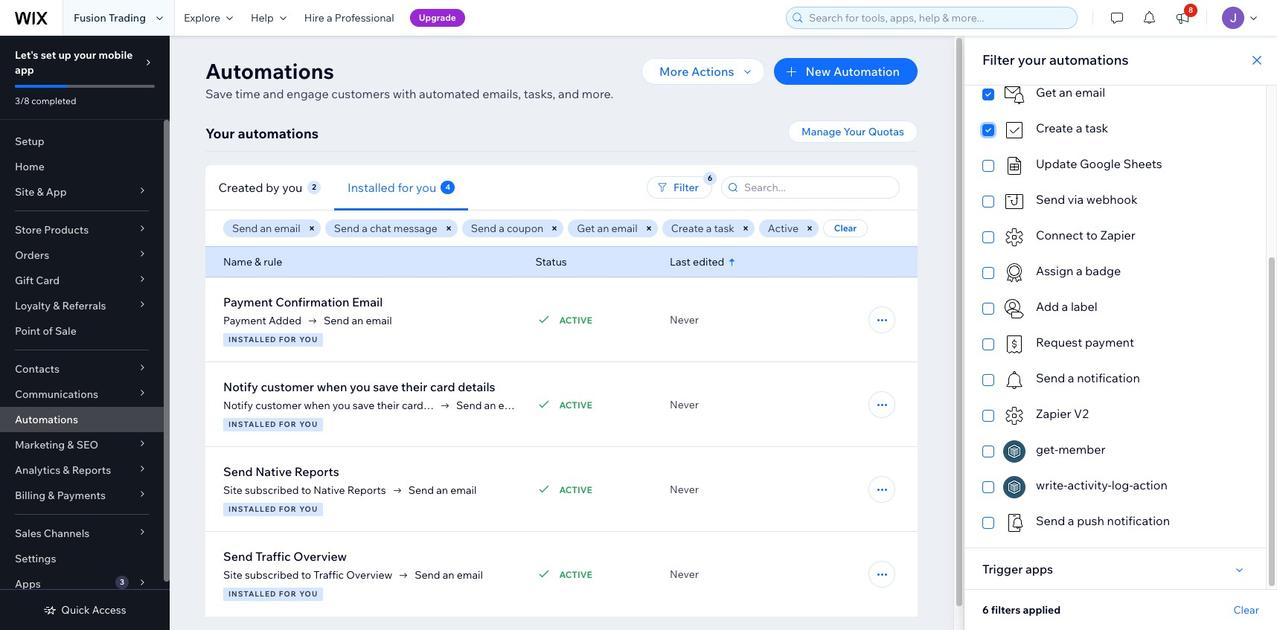 Task type: locate. For each thing, give the bounding box(es) containing it.
installed for you
[[229, 335, 318, 345], [229, 420, 318, 429], [229, 505, 318, 514], [229, 589, 318, 599]]

3 installed from the top
[[229, 505, 277, 514]]

site subscribed to native reports
[[223, 484, 386, 497]]

confirmation
[[276, 295, 349, 310]]

0 horizontal spatial create
[[671, 222, 704, 235]]

0 vertical spatial clear
[[834, 223, 857, 234]]

subscribed for traffic
[[245, 569, 299, 582]]

native
[[255, 464, 292, 479], [314, 484, 345, 497]]

filter button
[[647, 176, 712, 199]]

& for site
[[37, 185, 44, 199]]

new automation button
[[774, 58, 918, 85]]

zapier down send via webhook checkbox
[[1100, 228, 1136, 243]]

1 horizontal spatial clear
[[1234, 604, 1259, 617]]

0 vertical spatial card
[[430, 380, 455, 394]]

traffic down send traffic overview on the bottom left
[[314, 569, 344, 582]]

created by you
[[219, 180, 303, 195]]

sidebar element
[[0, 36, 170, 630]]

create a task inside checkbox
[[1036, 121, 1108, 135]]

customer up send native reports on the left of the page
[[255, 399, 302, 412]]

get inside get an email checkbox
[[1036, 85, 1057, 100]]

0 horizontal spatial your
[[205, 125, 235, 142]]

0 vertical spatial to
[[1086, 228, 1098, 243]]

1 horizontal spatial reports
[[295, 464, 339, 479]]

completed
[[31, 95, 76, 106]]

create a task
[[1036, 121, 1108, 135], [671, 222, 735, 235]]

your left the quotas on the right top of page
[[844, 125, 866, 138]]

1 vertical spatial create
[[671, 222, 704, 235]]

subscribed down send native reports on the left of the page
[[245, 484, 299, 497]]

send an email for reports
[[408, 484, 477, 497]]

1 horizontal spatial your
[[1018, 51, 1046, 68]]

clear inside button
[[834, 223, 857, 234]]

category image for zapier v2
[[1003, 405, 1026, 427]]

to down send native reports on the left of the page
[[301, 484, 311, 497]]

get-
[[1036, 442, 1059, 457]]

for down site subscribed to native reports
[[279, 505, 297, 514]]

for down the site subscribed to traffic overview
[[279, 589, 297, 599]]

1 and from the left
[[263, 86, 284, 101]]

category image for add
[[1003, 298, 1026, 320]]

write-
[[1036, 478, 1068, 493]]

0 horizontal spatial create a task
[[671, 222, 735, 235]]

for down added
[[279, 335, 297, 345]]

fusion
[[74, 11, 106, 25]]

1 vertical spatial details
[[426, 399, 458, 412]]

0 horizontal spatial native
[[255, 464, 292, 479]]

orders button
[[0, 243, 164, 268]]

to down send traffic overview on the bottom left
[[301, 569, 311, 582]]

1 horizontal spatial traffic
[[314, 569, 344, 582]]

contacts
[[15, 362, 60, 376]]

Request payment checkbox
[[982, 333, 1248, 356]]

0 vertical spatial automations
[[1049, 51, 1129, 68]]

you for native
[[299, 505, 318, 514]]

their
[[401, 380, 428, 394], [377, 399, 400, 412]]

3
[[120, 578, 124, 587]]

1 notify from the top
[[223, 380, 258, 394]]

1 active from the top
[[559, 314, 592, 326]]

1 horizontal spatial automations
[[205, 58, 334, 84]]

category image left write-
[[1003, 476, 1026, 499]]

0 vertical spatial get an email
[[1036, 85, 1105, 100]]

subscribed down send traffic overview on the bottom left
[[245, 569, 299, 582]]

1 vertical spatial customer
[[255, 399, 302, 412]]

1 vertical spatial to
[[301, 484, 311, 497]]

1 vertical spatial clear button
[[1234, 604, 1259, 617]]

reports for analytics & reports
[[72, 464, 111, 477]]

get
[[1036, 85, 1057, 100], [577, 222, 595, 235]]

0 vertical spatial details
[[458, 380, 495, 394]]

3 category image from the top
[[1003, 226, 1026, 249]]

2 payment from the top
[[223, 314, 266, 327]]

0 vertical spatial notification
[[1077, 371, 1140, 386]]

products
[[44, 223, 89, 237]]

of
[[43, 325, 53, 338]]

1 vertical spatial native
[[314, 484, 345, 497]]

category image
[[1003, 83, 1026, 106], [1003, 191, 1026, 213], [1003, 298, 1026, 320], [1003, 333, 1026, 356], [1003, 476, 1026, 499]]

0 horizontal spatial clear
[[834, 223, 857, 234]]

contacts button
[[0, 357, 164, 382]]

installed for you for customer
[[229, 420, 318, 429]]

0 vertical spatial subscribed
[[245, 484, 299, 497]]

4 for from the top
[[279, 589, 297, 599]]

tab list containing created by you
[[205, 165, 568, 210]]

1 vertical spatial card
[[402, 399, 423, 412]]

webhook
[[1086, 192, 1138, 207]]

help
[[251, 11, 274, 25]]

save
[[205, 86, 233, 101]]

you down added
[[299, 335, 318, 345]]

& left rule
[[255, 255, 261, 269]]

create
[[1036, 121, 1073, 135], [671, 222, 704, 235]]

1 subscribed from the top
[[245, 484, 299, 497]]

2 and from the left
[[558, 86, 579, 101]]

2 vertical spatial to
[[301, 569, 311, 582]]

a left badge
[[1076, 263, 1083, 278]]

automations
[[205, 58, 334, 84], [15, 413, 78, 426]]

payment up payment added
[[223, 295, 273, 310]]

Send a push notification checkbox
[[982, 512, 1248, 534]]

1 horizontal spatial automations
[[1049, 51, 1129, 68]]

1 horizontal spatial native
[[314, 484, 345, 497]]

an
[[1059, 85, 1073, 100], [260, 222, 272, 235], [597, 222, 609, 235], [352, 314, 363, 327], [484, 399, 496, 412], [436, 484, 448, 497], [443, 569, 454, 582]]

installed for you
[[348, 180, 436, 195]]

get down filter your automations at the top right
[[1036, 85, 1057, 100]]

1 vertical spatial payment
[[223, 314, 266, 327]]

filter your automations
[[982, 51, 1129, 68]]

add
[[1036, 299, 1059, 314]]

update
[[1036, 156, 1077, 171]]

0 horizontal spatial and
[[263, 86, 284, 101]]

loyalty & referrals button
[[0, 293, 164, 319]]

card
[[36, 274, 60, 287]]

get an email inside checkbox
[[1036, 85, 1105, 100]]

1 vertical spatial their
[[377, 399, 400, 412]]

tab list
[[205, 165, 568, 210]]

reports inside popup button
[[72, 464, 111, 477]]

5 category image from the top
[[1003, 369, 1026, 392]]

zapier inside zapier v2 checkbox
[[1036, 406, 1071, 421]]

connect to zapier
[[1036, 228, 1136, 243]]

notification down the "request payment" option
[[1077, 371, 1140, 386]]

send an email for when
[[456, 399, 525, 412]]

notify
[[223, 380, 258, 394], [223, 399, 253, 412]]

2 your from the left
[[844, 125, 866, 138]]

actions
[[692, 64, 734, 79]]

installed for you down send traffic overview on the bottom left
[[229, 589, 318, 599]]

never for payment confirmation email
[[670, 313, 699, 327]]

1 payment from the top
[[223, 295, 273, 310]]

notification down action at the bottom
[[1107, 514, 1170, 528]]

3 for from the top
[[279, 505, 297, 514]]

0 horizontal spatial task
[[714, 222, 735, 235]]

a right "hire"
[[327, 11, 332, 25]]

create up update at the right top of the page
[[1036, 121, 1073, 135]]

& for name
[[255, 255, 261, 269]]

3 installed for you from the top
[[229, 505, 318, 514]]

0 vertical spatial notify
[[223, 380, 258, 394]]

automations down engage
[[238, 125, 319, 142]]

0 vertical spatial get
[[1036, 85, 1057, 100]]

access
[[92, 604, 126, 617]]

a left coupon
[[499, 222, 505, 235]]

3 category image from the top
[[1003, 298, 1026, 320]]

clear
[[834, 223, 857, 234], [1234, 604, 1259, 617]]

0 vertical spatial create a task
[[1036, 121, 1108, 135]]

1 vertical spatial get
[[577, 222, 595, 235]]

4 category image from the top
[[1003, 333, 1026, 356]]

0 vertical spatial create
[[1036, 121, 1073, 135]]

1 vertical spatial notify
[[223, 399, 253, 412]]

customers
[[331, 86, 390, 101]]

& up billing & payments at the bottom of page
[[63, 464, 70, 477]]

installed for you down site subscribed to native reports
[[229, 505, 318, 514]]

rule
[[264, 255, 282, 269]]

you down the site subscribed to traffic overview
[[299, 589, 318, 599]]

2 active from the top
[[559, 399, 592, 410]]

to for reports
[[301, 484, 311, 497]]

1 vertical spatial notification
[[1107, 514, 1170, 528]]

payment for payment added
[[223, 314, 266, 327]]

send an email for overview
[[415, 569, 483, 582]]

1 category image from the top
[[1003, 119, 1026, 141]]

hire a professional
[[304, 11, 394, 25]]

1 horizontal spatial task
[[1085, 121, 1108, 135]]

4 never from the top
[[670, 568, 699, 581]]

1 vertical spatial clear
[[1234, 604, 1259, 617]]

7 category image from the top
[[1003, 441, 1026, 463]]

Get an email checkbox
[[982, 83, 1248, 106]]

2 category image from the top
[[1003, 155, 1026, 177]]

zapier left v2
[[1036, 406, 1071, 421]]

0 horizontal spatial traffic
[[255, 549, 291, 564]]

1 vertical spatial zapier
[[1036, 406, 1071, 421]]

store
[[15, 223, 42, 237]]

1 for from the top
[[279, 335, 297, 345]]

1 horizontal spatial create
[[1036, 121, 1073, 135]]

installed down payment added
[[229, 335, 277, 345]]

5 category image from the top
[[1003, 476, 1026, 499]]

1 installed from the top
[[229, 335, 277, 345]]

your inside button
[[844, 125, 866, 138]]

category image for create a task
[[1003, 119, 1026, 141]]

0 horizontal spatial their
[[377, 399, 400, 412]]

customer down added
[[261, 380, 314, 394]]

& for analytics
[[63, 464, 70, 477]]

quick access button
[[43, 604, 126, 617]]

1 horizontal spatial get an email
[[1036, 85, 1105, 100]]

installed for you for traffic
[[229, 589, 318, 599]]

0 horizontal spatial get an email
[[577, 222, 638, 235]]

2
[[312, 182, 316, 192]]

your down save
[[205, 125, 235, 142]]

email
[[1075, 85, 1105, 100], [274, 222, 301, 235], [611, 222, 638, 235], [366, 314, 392, 327], [498, 399, 525, 412], [450, 484, 477, 497], [457, 569, 483, 582]]

and left "more."
[[558, 86, 579, 101]]

you
[[283, 180, 303, 195], [416, 180, 436, 195], [350, 380, 370, 394], [333, 399, 350, 412]]

automation
[[834, 64, 900, 79]]

create up the last
[[671, 222, 704, 235]]

site down send traffic overview on the bottom left
[[223, 569, 243, 582]]

0 horizontal spatial automations
[[15, 413, 78, 426]]

details
[[458, 380, 495, 394], [426, 399, 458, 412]]

4 installed for you from the top
[[229, 589, 318, 599]]

1 installed for you from the top
[[229, 335, 318, 345]]

1 vertical spatial site
[[223, 484, 243, 497]]

installed for traffic
[[229, 589, 277, 599]]

send a push notification
[[1036, 514, 1170, 528]]

site down send native reports on the left of the page
[[223, 484, 243, 497]]

2 never from the top
[[670, 398, 699, 412]]

& for loyalty
[[53, 299, 60, 313]]

2 installed from the top
[[229, 420, 277, 429]]

quick
[[61, 604, 90, 617]]

0 horizontal spatial zapier
[[1036, 406, 1071, 421]]

when
[[317, 380, 347, 394], [304, 399, 330, 412]]

setup
[[15, 135, 44, 148]]

automations inside sidebar element
[[15, 413, 78, 426]]

automations save time and engage customers with automated emails, tasks, and more.
[[205, 58, 614, 101]]

1 vertical spatial automations
[[15, 413, 78, 426]]

clear for left "clear" button
[[834, 223, 857, 234]]

payment for payment confirmation email
[[223, 295, 273, 310]]

you for traffic
[[299, 589, 318, 599]]

automations up marketing
[[15, 413, 78, 426]]

3 never from the top
[[670, 483, 699, 496]]

2 category image from the top
[[1003, 191, 1026, 213]]

task up "edited"
[[714, 222, 735, 235]]

1 horizontal spatial and
[[558, 86, 579, 101]]

name
[[223, 255, 252, 269]]

1 vertical spatial save
[[353, 399, 375, 412]]

home
[[15, 160, 44, 173]]

and
[[263, 86, 284, 101], [558, 86, 579, 101]]

installed up send native reports on the left of the page
[[229, 420, 277, 429]]

1 vertical spatial notify customer when you save their card details
[[223, 399, 458, 412]]

1 horizontal spatial zapier
[[1100, 228, 1136, 243]]

you up send native reports on the left of the page
[[299, 420, 318, 429]]

you for customer
[[299, 420, 318, 429]]

1 horizontal spatial get
[[1036, 85, 1057, 100]]

1 vertical spatial subscribed
[[245, 569, 299, 582]]

& for billing
[[48, 489, 55, 502]]

0 vertical spatial payment
[[223, 295, 273, 310]]

2 horizontal spatial reports
[[347, 484, 386, 497]]

to right connect
[[1086, 228, 1098, 243]]

category image left via
[[1003, 191, 1026, 213]]

2 vertical spatial site
[[223, 569, 243, 582]]

1 horizontal spatial your
[[844, 125, 866, 138]]

2 notify from the top
[[223, 399, 253, 412]]

payments
[[57, 489, 106, 502]]

manage your quotas
[[802, 125, 904, 138]]

3 active from the top
[[559, 484, 592, 495]]

& right loyalty
[[53, 299, 60, 313]]

automated
[[419, 86, 480, 101]]

you down site subscribed to native reports
[[299, 505, 318, 514]]

0 vertical spatial clear button
[[823, 220, 868, 237]]

1 notify customer when you save their card details from the top
[[223, 380, 495, 394]]

never for send traffic overview
[[670, 568, 699, 581]]

4 active from the top
[[559, 569, 592, 580]]

1 vertical spatial get an email
[[577, 222, 638, 235]]

0 vertical spatial when
[[317, 380, 347, 394]]

category image
[[1003, 119, 1026, 141], [1003, 155, 1026, 177], [1003, 226, 1026, 249], [1003, 262, 1026, 284], [1003, 369, 1026, 392], [1003, 405, 1026, 427], [1003, 441, 1026, 463], [1003, 512, 1026, 534]]

installed down send traffic overview on the bottom left
[[229, 589, 277, 599]]

0 vertical spatial automations
[[205, 58, 334, 84]]

0 vertical spatial filter
[[982, 51, 1015, 68]]

0 horizontal spatial card
[[402, 399, 423, 412]]

installed for customer
[[229, 420, 277, 429]]

automations up get an email checkbox
[[1049, 51, 1129, 68]]

add a label
[[1036, 299, 1098, 314]]

0 vertical spatial their
[[401, 380, 428, 394]]

2 subscribed from the top
[[245, 569, 299, 582]]

installed down send native reports on the left of the page
[[229, 505, 277, 514]]

get right coupon
[[577, 222, 595, 235]]

& for marketing
[[67, 438, 74, 452]]

native up site subscribed to native reports
[[255, 464, 292, 479]]

task up the update google sheets
[[1085, 121, 1108, 135]]

0 vertical spatial customer
[[261, 380, 314, 394]]

get an email
[[1036, 85, 1105, 100], [577, 222, 638, 235]]

category image left request
[[1003, 333, 1026, 356]]

site inside dropdown button
[[15, 185, 34, 199]]

clear for the right "clear" button
[[1234, 604, 1259, 617]]

hire
[[304, 11, 324, 25]]

for up send native reports on the left of the page
[[279, 420, 297, 429]]

1 vertical spatial filter
[[674, 181, 699, 194]]

1 horizontal spatial create a task
[[1036, 121, 1108, 135]]

2 for from the top
[[279, 420, 297, 429]]

& right billing
[[48, 489, 55, 502]]

traffic up the site subscribed to traffic overview
[[255, 549, 291, 564]]

get-member checkbox
[[982, 441, 1248, 463]]

1 category image from the top
[[1003, 83, 1026, 106]]

0 horizontal spatial reports
[[72, 464, 111, 477]]

Update Google Sheets checkbox
[[982, 155, 1248, 177]]

4 installed from the top
[[229, 589, 277, 599]]

8 category image from the top
[[1003, 512, 1026, 534]]

4 category image from the top
[[1003, 262, 1026, 284]]

1 you from the top
[[299, 335, 318, 345]]

2 installed for you from the top
[[229, 420, 318, 429]]

1 vertical spatial automations
[[238, 125, 319, 142]]

native down send native reports on the left of the page
[[314, 484, 345, 497]]

0 vertical spatial task
[[1085, 121, 1108, 135]]

name & rule
[[223, 255, 282, 269]]

0 vertical spatial site
[[15, 185, 34, 199]]

loyalty
[[15, 299, 51, 313]]

4 you from the top
[[299, 589, 318, 599]]

installed for you up send native reports on the left of the page
[[229, 420, 318, 429]]

explore
[[184, 11, 220, 25]]

0 vertical spatial save
[[373, 380, 399, 394]]

0 horizontal spatial your
[[74, 48, 96, 62]]

2 you from the top
[[299, 420, 318, 429]]

create a task up 'last edited'
[[671, 222, 735, 235]]

0 vertical spatial notify customer when you save their card details
[[223, 380, 495, 394]]

settings link
[[0, 546, 164, 572]]

& left 'seo'
[[67, 438, 74, 452]]

v2
[[1074, 406, 1089, 421]]

category image left "add"
[[1003, 298, 1026, 320]]

subscribed for native
[[245, 484, 299, 497]]

1 horizontal spatial filter
[[982, 51, 1015, 68]]

0 horizontal spatial filter
[[674, 181, 699, 194]]

6 category image from the top
[[1003, 405, 1026, 427]]

1 never from the top
[[670, 313, 699, 327]]

create a task up update at the right top of the page
[[1036, 121, 1108, 135]]

4
[[445, 182, 450, 192]]

category image down filter your automations at the top right
[[1003, 83, 1026, 106]]

marketing & seo button
[[0, 432, 164, 458]]

installed for you down payment added
[[229, 335, 318, 345]]

site down home
[[15, 185, 34, 199]]

& left the app
[[37, 185, 44, 199]]

1 horizontal spatial card
[[430, 380, 455, 394]]

marketing & seo
[[15, 438, 98, 452]]

automations up time
[[205, 58, 334, 84]]

and right time
[[263, 86, 284, 101]]

1 vertical spatial create a task
[[671, 222, 735, 235]]

trigger
[[982, 562, 1023, 577]]

3 you from the top
[[299, 505, 318, 514]]

installed for you for confirmation
[[229, 335, 318, 345]]

0 horizontal spatial clear button
[[823, 220, 868, 237]]

orders
[[15, 249, 49, 262]]

automations inside automations save time and engage customers with automated emails, tasks, and more.
[[205, 58, 334, 84]]

payment left added
[[223, 314, 266, 327]]

your
[[74, 48, 96, 62], [1018, 51, 1046, 68]]

0 vertical spatial zapier
[[1100, 228, 1136, 243]]

automations for automations
[[15, 413, 78, 426]]

filter inside button
[[674, 181, 699, 194]]

store products
[[15, 223, 89, 237]]



Task type: describe. For each thing, give the bounding box(es) containing it.
installed for confirmation
[[229, 335, 277, 345]]

added
[[269, 314, 301, 327]]

installed for native
[[229, 505, 277, 514]]

upgrade button
[[410, 9, 465, 27]]

8 button
[[1166, 0, 1199, 36]]

for for traffic
[[279, 589, 297, 599]]

3/8 completed
[[15, 95, 76, 106]]

6
[[982, 604, 989, 617]]

zapier inside 'connect to zapier' checkbox
[[1100, 228, 1136, 243]]

point of sale link
[[0, 319, 164, 344]]

more
[[659, 64, 689, 79]]

send an email for email
[[324, 314, 392, 327]]

referrals
[[62, 299, 106, 313]]

google
[[1080, 156, 1121, 171]]

write-activity-log-action
[[1036, 478, 1168, 493]]

category image for assign a badge
[[1003, 262, 1026, 284]]

settings
[[15, 552, 56, 566]]

analytics & reports button
[[0, 458, 164, 483]]

0 vertical spatial native
[[255, 464, 292, 479]]

2 notify customer when you save their card details from the top
[[223, 399, 458, 412]]

communications
[[15, 388, 98, 401]]

category image for send a push notification
[[1003, 512, 1026, 534]]

Create a task checkbox
[[982, 119, 1248, 141]]

gift card button
[[0, 268, 164, 293]]

1 vertical spatial task
[[714, 222, 735, 235]]

create inside checkbox
[[1036, 121, 1073, 135]]

label
[[1071, 299, 1098, 314]]

to for overview
[[301, 569, 311, 582]]

automations for automations save time and engage customers with automated emails, tasks, and more.
[[205, 58, 334, 84]]

log-
[[1112, 478, 1133, 493]]

send a chat message
[[334, 222, 437, 235]]

never for notify customer when you save their card details
[[670, 398, 699, 412]]

6 filters applied
[[982, 604, 1061, 617]]

write-activity-log-action checkbox
[[982, 476, 1248, 499]]

your inside let's set up your mobile app
[[74, 48, 96, 62]]

created
[[219, 180, 264, 195]]

chat
[[370, 222, 391, 235]]

reports for send native reports
[[295, 464, 339, 479]]

payment confirmation email
[[223, 295, 383, 310]]

by
[[266, 180, 280, 195]]

connect
[[1036, 228, 1084, 243]]

installed
[[348, 180, 395, 195]]

to inside checkbox
[[1086, 228, 1098, 243]]

a inside option
[[1076, 263, 1083, 278]]

send native reports
[[223, 464, 339, 479]]

more actions button
[[642, 58, 765, 85]]

a right "add"
[[1062, 299, 1068, 314]]

billing & payments button
[[0, 483, 164, 508]]

set
[[41, 48, 56, 62]]

active for payment confirmation email
[[559, 314, 592, 326]]

a up "edited"
[[706, 222, 712, 235]]

active for send traffic overview
[[559, 569, 592, 580]]

you for confirmation
[[299, 335, 318, 345]]

task inside checkbox
[[1085, 121, 1108, 135]]

marketing
[[15, 438, 65, 452]]

push
[[1077, 514, 1104, 528]]

via
[[1068, 192, 1084, 207]]

site subscribed to traffic overview
[[223, 569, 392, 582]]

point
[[15, 325, 40, 338]]

manage your quotas button
[[788, 121, 918, 143]]

a up zapier v2
[[1068, 371, 1074, 386]]

0 horizontal spatial automations
[[238, 125, 319, 142]]

filter for filter your automations
[[982, 51, 1015, 68]]

Assign a badge checkbox
[[982, 262, 1248, 284]]

0 horizontal spatial get
[[577, 222, 595, 235]]

email inside checkbox
[[1075, 85, 1105, 100]]

action
[[1133, 478, 1168, 493]]

app
[[15, 63, 34, 77]]

category image for send
[[1003, 191, 1026, 213]]

update google sheets
[[1036, 156, 1162, 171]]

fusion trading
[[74, 11, 146, 25]]

send a notification
[[1036, 371, 1140, 386]]

1 horizontal spatial clear button
[[1234, 604, 1259, 617]]

message
[[394, 222, 437, 235]]

request
[[1036, 335, 1082, 350]]

site for send traffic overview
[[223, 569, 243, 582]]

Send via webhook checkbox
[[982, 191, 1248, 213]]

time
[[235, 86, 260, 101]]

Zapier V2 checkbox
[[982, 405, 1248, 427]]

seo
[[76, 438, 98, 452]]

trigger apps
[[982, 562, 1053, 577]]

hire a professional link
[[295, 0, 403, 36]]

category image for update google sheets
[[1003, 155, 1026, 177]]

zapier v2
[[1036, 406, 1089, 421]]

for
[[398, 180, 413, 195]]

installed for you for native
[[229, 505, 318, 514]]

category image for send a notification
[[1003, 369, 1026, 392]]

your automations
[[205, 125, 319, 142]]

1 vertical spatial overview
[[346, 569, 392, 582]]

category image for get
[[1003, 83, 1026, 106]]

1 vertical spatial when
[[304, 399, 330, 412]]

analytics & reports
[[15, 464, 111, 477]]

with
[[393, 86, 416, 101]]

badge
[[1085, 263, 1121, 278]]

Add a label checkbox
[[982, 298, 1248, 320]]

Connect to Zapier checkbox
[[982, 226, 1248, 249]]

app
[[46, 185, 67, 199]]

payment
[[1085, 335, 1134, 350]]

active for send native reports
[[559, 484, 592, 495]]

sales channels
[[15, 527, 90, 540]]

filter for filter
[[674, 181, 699, 194]]

quick access
[[61, 604, 126, 617]]

manage
[[802, 125, 841, 138]]

channels
[[44, 527, 90, 540]]

get-member
[[1036, 442, 1106, 457]]

active for notify customer when you save their card details
[[559, 399, 592, 410]]

home link
[[0, 154, 164, 179]]

category image for write-
[[1003, 476, 1026, 499]]

automations link
[[0, 407, 164, 432]]

an inside checkbox
[[1059, 85, 1073, 100]]

Search... field
[[740, 177, 895, 198]]

site for send native reports
[[223, 484, 243, 497]]

for for native
[[279, 505, 297, 514]]

category image for connect to zapier
[[1003, 226, 1026, 249]]

coupon
[[507, 222, 544, 235]]

a left push
[[1068, 514, 1074, 528]]

category image for request
[[1003, 333, 1026, 356]]

3/8
[[15, 95, 29, 106]]

site & app button
[[0, 179, 164, 205]]

last
[[670, 255, 691, 269]]

professional
[[335, 11, 394, 25]]

up
[[58, 48, 71, 62]]

never for send native reports
[[670, 483, 699, 496]]

Send a notification checkbox
[[982, 369, 1248, 392]]

assign a badge
[[1036, 263, 1121, 278]]

a up the update google sheets
[[1076, 121, 1082, 135]]

more.
[[582, 86, 614, 101]]

1 horizontal spatial their
[[401, 380, 428, 394]]

8
[[1189, 5, 1193, 15]]

for for confirmation
[[279, 335, 297, 345]]

Search for tools, apps, help & more... field
[[805, 7, 1073, 28]]

trading
[[109, 11, 146, 25]]

analytics
[[15, 464, 60, 477]]

a left chat
[[362, 222, 368, 235]]

new
[[806, 64, 831, 79]]

1 vertical spatial traffic
[[314, 569, 344, 582]]

mobile
[[99, 48, 133, 62]]

1 your from the left
[[205, 125, 235, 142]]

active
[[768, 222, 799, 235]]

apps
[[1026, 562, 1053, 577]]

billing & payments
[[15, 489, 106, 502]]

for for customer
[[279, 420, 297, 429]]

0 vertical spatial traffic
[[255, 549, 291, 564]]

category image for get-member
[[1003, 441, 1026, 463]]

sale
[[55, 325, 77, 338]]

0 vertical spatial overview
[[293, 549, 347, 564]]



Task type: vqa. For each thing, say whether or not it's contained in the screenshot.
subscribed corresponding to Traffic
yes



